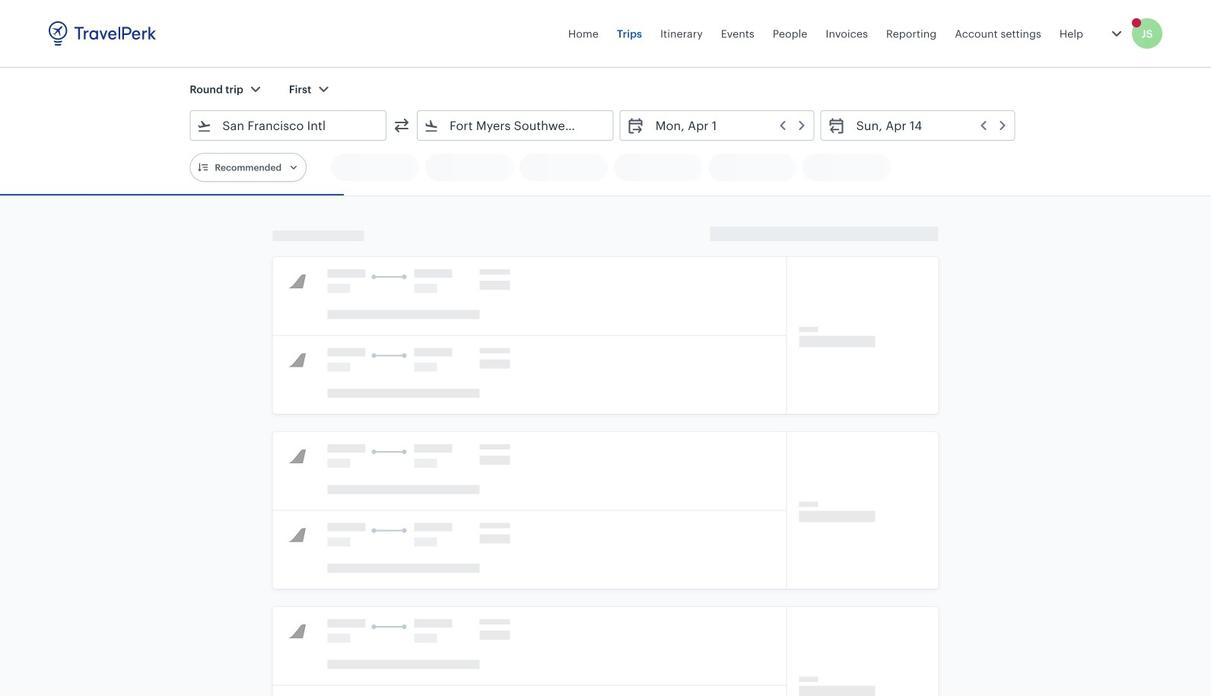 Task type: locate. For each thing, give the bounding box(es) containing it.
Depart field
[[645, 113, 808, 138]]

Return field
[[846, 113, 1009, 138]]

From search field
[[212, 113, 366, 138]]



Task type: describe. For each thing, give the bounding box(es) containing it.
To search field
[[439, 113, 593, 138]]



Task type: vqa. For each thing, say whether or not it's contained in the screenshot.
THE ADD FIRST TRAVELER search box
no



